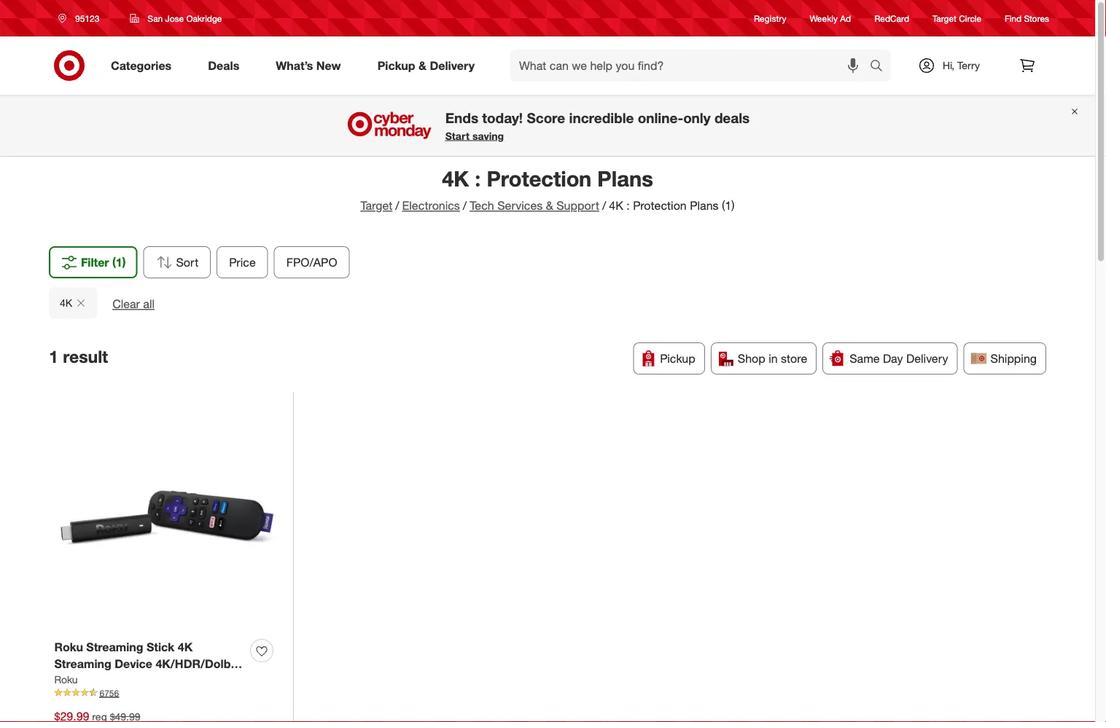 Task type: vqa. For each thing, say whether or not it's contained in the screenshot.
Pickup associated with Pickup & Delivery
yes



Task type: locate. For each thing, give the bounding box(es) containing it.
roku inside roku streaming stick 4k streaming device 4k/hdr/dolby vision with voice remote with tv controls
[[54, 641, 83, 655]]

roku up controls
[[54, 674, 78, 686]]

roku streaming stick 4k streaming device 4k/hdr/dolby vision with voice remote with tv controls
[[54, 641, 239, 705]]

/
[[395, 199, 399, 213], [463, 199, 467, 213], [602, 199, 606, 213]]

vision
[[54, 674, 88, 688]]

what's new
[[276, 58, 341, 73]]

price button
[[217, 246, 268, 278]]

4k up electronics link
[[442, 166, 469, 191]]

shipping button
[[964, 343, 1047, 375]]

circle
[[959, 13, 982, 24]]

ad
[[840, 13, 851, 24]]

delivery up ends
[[430, 58, 475, 73]]

&
[[419, 58, 427, 73], [546, 199, 553, 213]]

0 horizontal spatial /
[[395, 199, 399, 213]]

filter (1) button
[[49, 246, 137, 278]]

(1)
[[722, 199, 735, 213], [112, 255, 126, 269]]

streaming
[[86, 641, 143, 655], [54, 657, 111, 671]]

1 horizontal spatial pickup
[[660, 351, 696, 366]]

95123 button
[[49, 5, 115, 31]]

what's
[[276, 58, 313, 73]]

filter (1)
[[81, 255, 126, 269]]

terry
[[958, 59, 980, 72]]

only
[[683, 109, 711, 126]]

protection
[[487, 166, 592, 191], [633, 199, 687, 213]]

day
[[883, 351, 903, 366]]

remote
[[151, 674, 194, 688]]

1 horizontal spatial with
[[198, 674, 221, 688]]

4k inside button
[[60, 297, 72, 309]]

san jose oakridge button
[[121, 5, 232, 31]]

1 horizontal spatial plans
[[690, 199, 719, 213]]

delivery inside 'link'
[[430, 58, 475, 73]]

(1) inside button
[[112, 255, 126, 269]]

6756 link
[[54, 687, 279, 700]]

pickup inside button
[[660, 351, 696, 366]]

0 horizontal spatial (1)
[[112, 255, 126, 269]]

0 horizontal spatial delivery
[[430, 58, 475, 73]]

1 horizontal spatial (1)
[[722, 199, 735, 213]]

& left support
[[546, 199, 553, 213]]

0 vertical spatial target
[[933, 13, 957, 24]]

with up controls
[[91, 674, 115, 688]]

1 vertical spatial target
[[361, 199, 393, 213]]

clear all
[[112, 297, 155, 311]]

pickup inside 'link'
[[378, 58, 415, 73]]

redcard
[[875, 13, 909, 24]]

1 vertical spatial delivery
[[906, 351, 948, 366]]

1 vertical spatial roku
[[54, 674, 78, 686]]

1 horizontal spatial :
[[627, 199, 630, 213]]

4k up 4k/hdr/dolby
[[178, 641, 193, 655]]

cyber monday target deals image
[[345, 108, 434, 143]]

shop in store button
[[711, 343, 817, 375]]

1 horizontal spatial &
[[546, 199, 553, 213]]

hi,
[[943, 59, 955, 72]]

1 result
[[49, 347, 108, 367]]

delivery for same day delivery
[[906, 351, 948, 366]]

1 roku from the top
[[54, 641, 83, 655]]

delivery right "day"
[[906, 351, 948, 366]]

electronics
[[402, 199, 460, 213]]

0 vertical spatial delivery
[[430, 58, 475, 73]]

streaming up vision
[[54, 657, 111, 671]]

& up cyber monday target deals image
[[419, 58, 427, 73]]

1 horizontal spatial /
[[463, 199, 467, 213]]

roku
[[54, 641, 83, 655], [54, 674, 78, 686]]

0 horizontal spatial &
[[419, 58, 427, 73]]

roku streaming stick 4k streaming device 4k/hdr/dolby vision with voice remote with tv controls image
[[54, 406, 279, 631], [54, 406, 279, 631]]

0 horizontal spatial target
[[361, 199, 393, 213]]

1 horizontal spatial target
[[933, 13, 957, 24]]

6756
[[100, 688, 119, 699]]

target left electronics
[[361, 199, 393, 213]]

: up tech
[[475, 166, 481, 191]]

0 horizontal spatial with
[[91, 674, 115, 688]]

score
[[527, 109, 565, 126]]

1 horizontal spatial delivery
[[906, 351, 948, 366]]

3 / from the left
[[602, 199, 606, 213]]

/ left tech
[[463, 199, 467, 213]]

stores
[[1024, 13, 1049, 24]]

find stores link
[[1005, 12, 1049, 24]]

weekly ad
[[810, 13, 851, 24]]

weekly
[[810, 13, 838, 24]]

with down 4k/hdr/dolby
[[198, 674, 221, 688]]

0 horizontal spatial protection
[[487, 166, 592, 191]]

roku up roku link
[[54, 641, 83, 655]]

2 horizontal spatial /
[[602, 199, 606, 213]]

0 horizontal spatial pickup
[[378, 58, 415, 73]]

0 horizontal spatial plans
[[598, 166, 653, 191]]

pickup
[[378, 58, 415, 73], [660, 351, 696, 366]]

controls
[[54, 691, 102, 705]]

1 vertical spatial pickup
[[660, 351, 696, 366]]

2 roku from the top
[[54, 674, 78, 686]]

filter
[[81, 255, 109, 269]]

roku for roku
[[54, 674, 78, 686]]

0 vertical spatial &
[[419, 58, 427, 73]]

4k
[[442, 166, 469, 191], [609, 199, 623, 213], [60, 297, 72, 309], [178, 641, 193, 655]]

redcard link
[[875, 12, 909, 24]]

1 vertical spatial &
[[546, 199, 553, 213]]

0 vertical spatial :
[[475, 166, 481, 191]]

streaming up device at the left of page
[[86, 641, 143, 655]]

: right support
[[627, 199, 630, 213]]

(1) inside 4k : protection plans target / electronics / tech services & support / 4k : protection plans (1)
[[722, 199, 735, 213]]

0 vertical spatial roku
[[54, 641, 83, 655]]

/ right target link
[[395, 199, 399, 213]]

electronics link
[[402, 199, 460, 213]]

1 vertical spatial (1)
[[112, 255, 126, 269]]

plans
[[598, 166, 653, 191], [690, 199, 719, 213]]

delivery
[[430, 58, 475, 73], [906, 351, 948, 366]]

deals
[[715, 109, 750, 126]]

0 vertical spatial plans
[[598, 166, 653, 191]]

target
[[933, 13, 957, 24], [361, 199, 393, 213]]

4k down filter (1) button
[[60, 297, 72, 309]]

shop
[[738, 351, 766, 366]]

support
[[557, 199, 599, 213]]

delivery inside button
[[906, 351, 948, 366]]

pickup for pickup
[[660, 351, 696, 366]]

& inside 4k : protection plans target / electronics / tech services & support / 4k : protection plans (1)
[[546, 199, 553, 213]]

0 vertical spatial (1)
[[722, 199, 735, 213]]

0 vertical spatial pickup
[[378, 58, 415, 73]]

target left circle
[[933, 13, 957, 24]]

ends today! score incredible online-only deals start saving
[[445, 109, 750, 142]]

with
[[91, 674, 115, 688], [198, 674, 221, 688]]

/ right support
[[602, 199, 606, 213]]

:
[[475, 166, 481, 191], [627, 199, 630, 213]]

1 vertical spatial protection
[[633, 199, 687, 213]]



Task type: describe. For each thing, give the bounding box(es) containing it.
stick
[[147, 641, 175, 655]]

search button
[[863, 50, 899, 85]]

4k : protection plans target / electronics / tech services & support / 4k : protection plans (1)
[[361, 166, 735, 213]]

same day delivery button
[[823, 343, 958, 375]]

weekly ad link
[[810, 12, 851, 24]]

tech services & support link
[[470, 199, 599, 213]]

target link
[[361, 199, 393, 213]]

same day delivery
[[850, 351, 948, 366]]

0 vertical spatial streaming
[[86, 641, 143, 655]]

1 vertical spatial :
[[627, 199, 630, 213]]

services
[[497, 199, 543, 213]]

2 with from the left
[[198, 674, 221, 688]]

sort button
[[143, 246, 211, 278]]

search
[[863, 60, 899, 74]]

price
[[229, 255, 256, 269]]

registry link
[[754, 12, 787, 24]]

1 vertical spatial streaming
[[54, 657, 111, 671]]

device
[[115, 657, 152, 671]]

registry
[[754, 13, 787, 24]]

tv
[[224, 674, 239, 688]]

oakridge
[[186, 13, 222, 24]]

san
[[148, 13, 163, 24]]

& inside 'link'
[[419, 58, 427, 73]]

pickup for pickup & delivery
[[378, 58, 415, 73]]

4k inside roku streaming stick 4k streaming device 4k/hdr/dolby vision with voice remote with tv controls
[[178, 641, 193, 655]]

clear all button
[[112, 296, 155, 313]]

roku for roku streaming stick 4k streaming device 4k/hdr/dolby vision with voice remote with tv controls
[[54, 641, 83, 655]]

tech
[[470, 199, 494, 213]]

shop in store
[[738, 351, 807, 366]]

start
[[445, 130, 470, 142]]

2 / from the left
[[463, 199, 467, 213]]

pickup & delivery
[[378, 58, 475, 73]]

today!
[[482, 109, 523, 126]]

deals
[[208, 58, 239, 73]]

sort
[[176, 255, 199, 269]]

pickup & delivery link
[[365, 50, 493, 82]]

1 vertical spatial plans
[[690, 199, 719, 213]]

hi, terry
[[943, 59, 980, 72]]

target circle link
[[933, 12, 982, 24]]

deals link
[[196, 50, 258, 82]]

pickup button
[[633, 343, 705, 375]]

1
[[49, 347, 58, 367]]

store
[[781, 351, 807, 366]]

1 with from the left
[[91, 674, 115, 688]]

1 / from the left
[[395, 199, 399, 213]]

online-
[[638, 109, 683, 126]]

all
[[143, 297, 155, 311]]

voice
[[118, 674, 148, 688]]

target circle
[[933, 13, 982, 24]]

4k right support
[[609, 199, 623, 213]]

1 horizontal spatial protection
[[633, 199, 687, 213]]

categories
[[111, 58, 172, 73]]

0 vertical spatial protection
[[487, 166, 592, 191]]

4k button
[[49, 287, 98, 319]]

0 horizontal spatial :
[[475, 166, 481, 191]]

san jose oakridge
[[148, 13, 222, 24]]

in
[[769, 351, 778, 366]]

categories link
[[98, 50, 190, 82]]

find
[[1005, 13, 1022, 24]]

95123
[[75, 13, 99, 24]]

clear
[[112, 297, 140, 311]]

what's new link
[[263, 50, 359, 82]]

new
[[316, 58, 341, 73]]

What can we help you find? suggestions appear below search field
[[511, 50, 874, 82]]

roku streaming stick 4k streaming device 4k/hdr/dolby vision with voice remote with tv controls link
[[54, 639, 245, 705]]

ends
[[445, 109, 478, 126]]

incredible
[[569, 109, 634, 126]]

saving
[[473, 130, 504, 142]]

fpo/apo
[[286, 255, 337, 269]]

same
[[850, 351, 880, 366]]

shipping
[[991, 351, 1037, 366]]

delivery for pickup & delivery
[[430, 58, 475, 73]]

find stores
[[1005, 13, 1049, 24]]

roku link
[[54, 673, 78, 687]]

4k/hdr/dolby
[[156, 657, 237, 671]]

jose
[[165, 13, 184, 24]]

target inside 4k : protection plans target / electronics / tech services & support / 4k : protection plans (1)
[[361, 199, 393, 213]]

result
[[63, 347, 108, 367]]

fpo/apo button
[[274, 246, 350, 278]]



